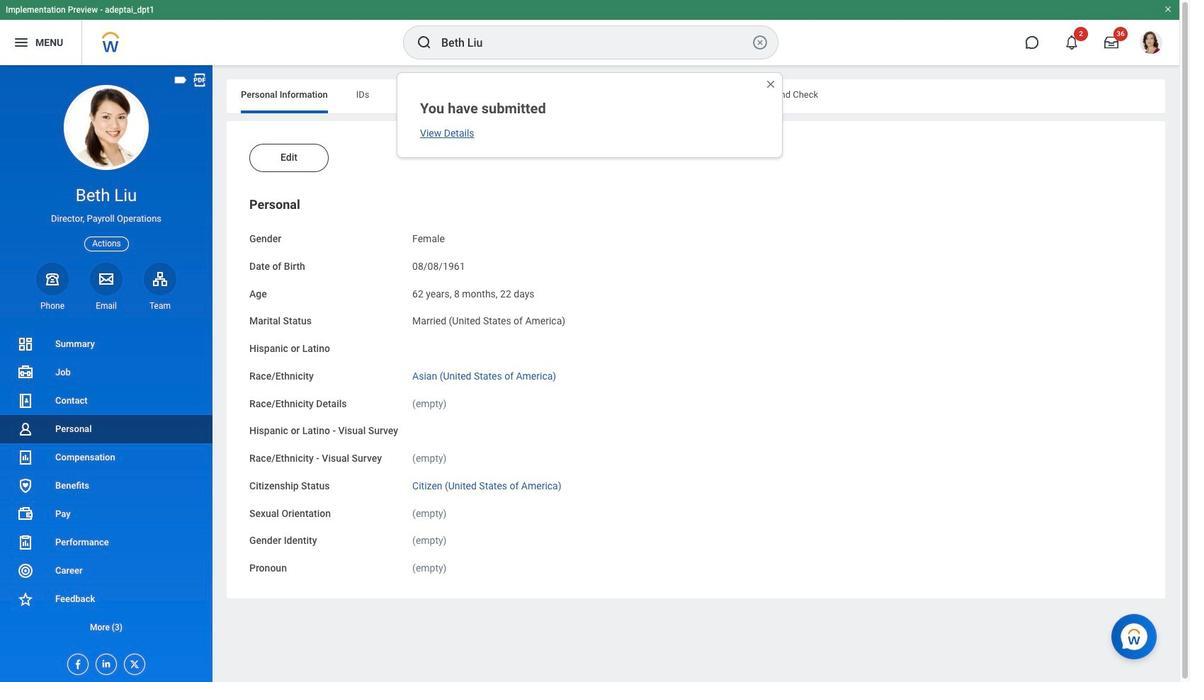 Task type: describe. For each thing, give the bounding box(es) containing it.
job image
[[17, 364, 34, 381]]

pay image
[[17, 506, 34, 523]]

linkedin image
[[96, 655, 112, 670]]

navigation pane region
[[0, 65, 213, 682]]

team beth liu element
[[144, 300, 176, 312]]

notifications large image
[[1065, 35, 1079, 50]]

search image
[[416, 34, 433, 51]]

x image
[[125, 655, 140, 670]]

contact image
[[17, 393, 34, 410]]

profile logan mcneil image
[[1140, 31, 1163, 57]]

email beth liu element
[[90, 300, 123, 312]]



Task type: locate. For each thing, give the bounding box(es) containing it.
female element
[[412, 230, 445, 244]]

close image
[[765, 79, 777, 90]]

phone beth liu element
[[36, 300, 69, 312]]

list
[[0, 330, 213, 642]]

compensation image
[[17, 449, 34, 466]]

phone image
[[43, 270, 62, 287]]

benefits image
[[17, 478, 34, 495]]

justify image
[[13, 34, 30, 51]]

career image
[[17, 563, 34, 580]]

view printable version (pdf) image
[[192, 72, 208, 88]]

tab list
[[227, 79, 1166, 113]]

mail image
[[98, 270, 115, 287]]

performance image
[[17, 534, 34, 551]]

Search Workday  search field
[[441, 27, 749, 58]]

close environment banner image
[[1164, 5, 1173, 13]]

banner
[[0, 0, 1180, 65]]

personal image
[[17, 421, 34, 438]]

tag image
[[173, 72, 188, 88]]

dialog
[[397, 72, 783, 158]]

facebook image
[[68, 655, 84, 670]]

inbox large image
[[1105, 35, 1119, 50]]

x circle image
[[752, 34, 769, 51]]

group
[[249, 196, 1143, 576]]

view team image
[[152, 270, 169, 287]]

summary image
[[17, 336, 34, 353]]

feedback image
[[17, 591, 34, 608]]



Task type: vqa. For each thing, say whether or not it's contained in the screenshot.
MAIN CONTENT
no



